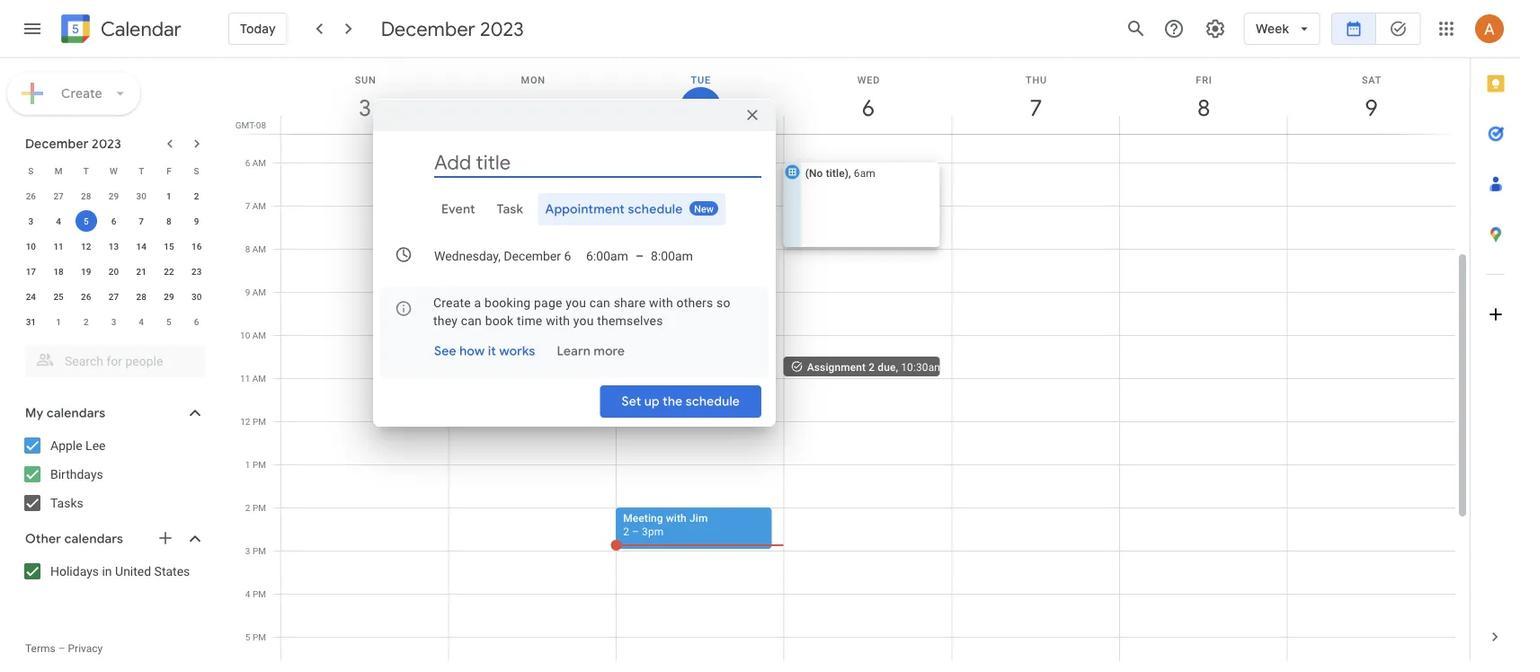 Task type: vqa. For each thing, say whether or not it's contained in the screenshot.


Task type: describe. For each thing, give the bounding box(es) containing it.
9 for 9 am
[[245, 287, 250, 298]]

row containing 17
[[17, 259, 210, 284]]

appointment schedule
[[545, 201, 683, 218]]

privacy
[[68, 643, 103, 655]]

tue 5
[[691, 74, 711, 122]]

sat 9
[[1362, 74, 1382, 123]]

pm for 12 pm
[[253, 416, 266, 427]]

united
[[115, 564, 151, 579]]

4 up 5 pm
[[245, 589, 250, 600]]

7 for 7
[[139, 216, 144, 227]]

7 inside thu 7
[[1029, 93, 1042, 123]]

Add title text field
[[434, 149, 762, 176]]

am for 8 am
[[252, 244, 266, 254]]

3 down 27 element
[[111, 316, 116, 327]]

page
[[534, 295, 562, 310]]

26 for 26 element
[[81, 291, 91, 302]]

my calendars button
[[4, 399, 223, 428]]

calendar heading
[[97, 17, 182, 42]]

1 s from the left
[[28, 165, 34, 176]]

8 column header
[[1119, 58, 1288, 134]]

so
[[717, 295, 731, 310]]

11 element
[[48, 236, 69, 257]]

14 element
[[131, 236, 152, 257]]

pm for 5 pm
[[253, 632, 266, 643]]

create a booking page you can share with others so they can book time with you themselves
[[433, 295, 731, 328]]

2 s from the left
[[194, 165, 199, 176]]

Search for people text field
[[36, 345, 194, 378]]

17
[[26, 266, 36, 277]]

am for 9 am
[[252, 287, 266, 298]]

(no
[[805, 167, 823, 179]]

22 element
[[158, 261, 180, 282]]

3 down november 26 element in the left of the page
[[28, 216, 33, 227]]

fri 8
[[1196, 74, 1213, 123]]

9 link
[[1351, 87, 1392, 129]]

0 vertical spatial you
[[566, 295, 586, 310]]

assignment
[[807, 361, 866, 374]]

4 link
[[512, 87, 554, 129]]

9 column header
[[1287, 58, 1456, 134]]

4 pm
[[245, 589, 266, 600]]

13
[[109, 241, 119, 252]]

other
[[25, 531, 61, 548]]

10 am
[[240, 330, 266, 341]]

set up the schedule button
[[600, 380, 762, 423]]

how
[[460, 343, 485, 360]]

08
[[256, 120, 266, 130]]

task
[[497, 201, 524, 218]]

1 vertical spatial december 2023
[[25, 136, 121, 152]]

my
[[25, 406, 44, 422]]

works
[[499, 343, 535, 360]]

25 element
[[48, 286, 69, 307]]

pm for 2 pm
[[253, 503, 266, 513]]

sun 3
[[355, 74, 376, 123]]

18
[[53, 266, 64, 277]]

add other calendars image
[[156, 530, 174, 548]]

today button
[[228, 7, 287, 50]]

set
[[622, 394, 641, 410]]

title)
[[826, 167, 849, 179]]

row containing 3
[[17, 209, 210, 234]]

3pm
[[642, 526, 664, 538]]

calendars for other calendars
[[64, 531, 123, 548]]

other calendars button
[[4, 525, 223, 554]]

1 t from the left
[[83, 165, 89, 176]]

settings menu image
[[1205, 18, 1226, 40]]

3 down 2 pm
[[245, 546, 250, 557]]

1 vertical spatial 2023
[[92, 136, 121, 152]]

20
[[109, 266, 119, 277]]

task button
[[490, 193, 531, 226]]

6 am
[[245, 157, 266, 168]]

2 down 26 element
[[84, 316, 89, 327]]

w
[[110, 165, 118, 176]]

pm for 4 pm
[[253, 589, 266, 600]]

thu 7
[[1026, 74, 1047, 123]]

lee
[[86, 438, 106, 453]]

6 down gmt-
[[245, 157, 250, 168]]

27 for 27 element
[[109, 291, 119, 302]]

18 element
[[48, 261, 69, 282]]

7 column header
[[952, 58, 1120, 134]]

5 cell
[[72, 209, 100, 234]]

23 element
[[186, 261, 207, 282]]

november 30 element
[[131, 185, 152, 207]]

terms
[[25, 643, 55, 655]]

31
[[26, 316, 36, 327]]

12 for 12
[[81, 241, 91, 252]]

tab list containing event
[[388, 193, 762, 226]]

10 for 10 am
[[240, 330, 250, 341]]

6 inside wed 6
[[861, 93, 874, 123]]

28 for november 28 element
[[81, 191, 91, 201]]

am for 11 am
[[252, 373, 266, 384]]

7 link
[[1016, 87, 1057, 129]]

am for 10 am
[[252, 330, 266, 341]]

jim
[[690, 512, 708, 525]]

6 link
[[848, 87, 889, 129]]

0 vertical spatial –
[[636, 249, 644, 264]]

4 down 28 element
[[139, 316, 144, 327]]

calendar
[[101, 17, 182, 42]]

12 element
[[75, 236, 97, 257]]

apple lee
[[50, 438, 106, 453]]

17 element
[[20, 261, 42, 282]]

pm for 1 pm
[[253, 459, 266, 470]]

mon
[[521, 74, 546, 85]]

today
[[240, 21, 276, 37]]

january 1 element
[[48, 311, 69, 333]]

row containing s
[[17, 158, 210, 183]]

event
[[441, 201, 475, 218]]

terms – privacy
[[25, 643, 103, 655]]

8 inside fri 8
[[1196, 93, 1209, 123]]

f
[[166, 165, 171, 176]]

wed
[[857, 74, 880, 85]]

november 26 element
[[20, 185, 42, 207]]

create button
[[7, 72, 140, 115]]

row group containing 26
[[17, 183, 210, 334]]

meeting
[[623, 512, 663, 525]]

they
[[433, 313, 458, 328]]

see how it works
[[434, 343, 535, 360]]

(no title) , 6am
[[805, 167, 876, 179]]

1 horizontal spatial december 2023
[[381, 16, 524, 41]]

– inside meeting with jim 2 – 3pm
[[632, 526, 639, 538]]

2 down 1 pm
[[245, 503, 250, 513]]

january 6 element
[[186, 311, 207, 333]]

1 vertical spatial can
[[461, 313, 482, 328]]

week button
[[1244, 7, 1321, 50]]

1 horizontal spatial tab list
[[1471, 58, 1520, 612]]

it
[[488, 343, 496, 360]]

29 for the 29 element
[[164, 291, 174, 302]]

10 element
[[20, 236, 42, 257]]

15 element
[[158, 236, 180, 257]]

create for create a booking page you can share with others so they can book time with you themselves
[[433, 295, 471, 310]]

december 2023 grid
[[17, 158, 210, 334]]

november 28 element
[[75, 185, 97, 207]]

row containing 10
[[17, 234, 210, 259]]

new
[[694, 204, 714, 215]]

25
[[53, 291, 64, 302]]

5 column header
[[616, 58, 785, 134]]

8 am
[[245, 244, 266, 254]]

january 3 element
[[103, 311, 125, 333]]

12 for 12 pm
[[240, 416, 250, 427]]

schedule inside tab list
[[628, 201, 683, 218]]

date_range
[[1345, 20, 1363, 38]]

1 pm
[[245, 459, 266, 470]]

booking
[[485, 295, 531, 310]]

states
[[154, 564, 190, 579]]

10:30am
[[901, 361, 944, 374]]

book
[[485, 313, 514, 328]]

23
[[191, 266, 202, 277]]

1 for january 1 'element'
[[56, 316, 61, 327]]

learn
[[557, 343, 591, 360]]

9 for 9
[[194, 216, 199, 227]]

new element
[[690, 201, 718, 216]]

31 element
[[20, 311, 42, 333]]



Task type: locate. For each thing, give the bounding box(es) containing it.
see how it works button
[[427, 330, 543, 373]]

2 horizontal spatial 1
[[245, 459, 250, 470]]

0 horizontal spatial 29
[[109, 191, 119, 201]]

0 vertical spatial 1
[[166, 191, 172, 201]]

calendars up apple lee
[[47, 406, 105, 422]]

4 inside "mon 4"
[[525, 93, 538, 123]]

5 pm
[[245, 632, 266, 643]]

2 t from the left
[[139, 165, 144, 176]]

5 down tue
[[693, 94, 706, 122]]

1 vertical spatial 26
[[81, 291, 91, 302]]

Start time text field
[[586, 240, 628, 272]]

row containing 31
[[17, 309, 210, 334]]

with right share
[[649, 295, 673, 310]]

29 for november 29 element
[[109, 191, 119, 201]]

27 down the 20
[[109, 291, 119, 302]]

4 row from the top
[[17, 234, 210, 259]]

0 vertical spatial calendars
[[47, 406, 105, 422]]

0 vertical spatial 10
[[26, 241, 36, 252]]

january 5 element
[[158, 311, 180, 333]]

0 vertical spatial 7
[[1029, 93, 1042, 123]]

2023
[[480, 16, 524, 41], [92, 136, 121, 152]]

task_alt
[[1390, 20, 1408, 38]]

row down w
[[17, 183, 210, 209]]

tab list
[[1471, 58, 1520, 612], [388, 193, 762, 226]]

11 for 11 am
[[240, 373, 250, 384]]

0 vertical spatial create
[[61, 85, 102, 102]]

0 vertical spatial 9
[[1364, 93, 1377, 123]]

13 element
[[103, 236, 125, 257]]

2 vertical spatial –
[[58, 643, 65, 655]]

6 inside january 6 element
[[194, 316, 199, 327]]

1 horizontal spatial 10
[[240, 330, 250, 341]]

, left 10:30am
[[896, 361, 898, 374]]

0 horizontal spatial 12
[[81, 241, 91, 252]]

0 vertical spatial 12
[[81, 241, 91, 252]]

10 up 11 am
[[240, 330, 250, 341]]

5 for 5 pm
[[245, 632, 250, 643]]

create up they at left top
[[433, 295, 471, 310]]

24 element
[[20, 286, 42, 307]]

3 am from the top
[[252, 244, 266, 254]]

29 down w
[[109, 191, 119, 201]]

holidays
[[50, 564, 99, 579]]

1 vertical spatial create
[[433, 295, 471, 310]]

pm
[[253, 416, 266, 427], [253, 459, 266, 470], [253, 503, 266, 513], [253, 546, 266, 557], [253, 589, 266, 600], [253, 632, 266, 643]]

1 vertical spatial 30
[[191, 291, 202, 302]]

1 horizontal spatial 27
[[109, 291, 119, 302]]

wed 6
[[857, 74, 880, 123]]

6am
[[854, 167, 876, 179]]

set up the schedule
[[622, 394, 740, 410]]

s right f
[[194, 165, 199, 176]]

pm up 1 pm
[[253, 416, 266, 427]]

0 vertical spatial schedule
[[628, 201, 683, 218]]

30 down 23
[[191, 291, 202, 302]]

am down 8 am
[[252, 287, 266, 298]]

can left share
[[590, 295, 611, 310]]

0 horizontal spatial 10
[[26, 241, 36, 252]]

2 vertical spatial with
[[666, 512, 687, 525]]

0 vertical spatial 26
[[26, 191, 36, 201]]

0 vertical spatial 2023
[[480, 16, 524, 41]]

week
[[1256, 21, 1289, 37]]

6 column header
[[784, 58, 952, 134]]

0 horizontal spatial t
[[83, 165, 89, 176]]

– right start time 'text field'
[[636, 249, 644, 264]]

1 horizontal spatial 2023
[[480, 16, 524, 41]]

5 am from the top
[[252, 330, 266, 341]]

0 vertical spatial with
[[649, 295, 673, 310]]

1 vertical spatial with
[[546, 313, 570, 328]]

create inside 'create a booking page you can share with others so they can book time with you themselves'
[[433, 295, 471, 310]]

2 vertical spatial 9
[[245, 287, 250, 298]]

1 vertical spatial schedule
[[686, 394, 740, 410]]

0 vertical spatial 29
[[109, 191, 119, 201]]

2 horizontal spatial 8
[[1196, 93, 1209, 123]]

6 am from the top
[[252, 373, 266, 384]]

1 vertical spatial calendars
[[64, 531, 123, 548]]

0 horizontal spatial 27
[[53, 191, 64, 201]]

row up 13 element
[[17, 209, 210, 234]]

28 element
[[131, 286, 152, 307]]

2023 up w
[[92, 136, 121, 152]]

task_alt button
[[1377, 7, 1422, 50]]

schedule inside button
[[686, 394, 740, 410]]

t up november 28 element
[[83, 165, 89, 176]]

pm up 2 pm
[[253, 459, 266, 470]]

9 up '10 am'
[[245, 287, 250, 298]]

8 for 8 am
[[245, 244, 250, 254]]

0 horizontal spatial s
[[28, 165, 34, 176]]

12 inside "element"
[[81, 241, 91, 252]]

more
[[594, 343, 625, 360]]

7 inside the 'december 2023' grid
[[139, 216, 144, 227]]

2 pm from the top
[[253, 459, 266, 470]]

1 horizontal spatial t
[[139, 165, 144, 176]]

6 down 30 element on the left top of page
[[194, 316, 199, 327]]

sat
[[1362, 74, 1382, 85]]

29 down 22
[[164, 291, 174, 302]]

a
[[474, 295, 481, 310]]

3 pm
[[245, 546, 266, 557]]

7
[[1029, 93, 1042, 123], [245, 201, 250, 211], [139, 216, 144, 227]]

–
[[636, 249, 644, 264], [632, 526, 639, 538], [58, 643, 65, 655]]

Start date text field
[[434, 240, 572, 272]]

date_range button
[[1332, 7, 1377, 50]]

1 vertical spatial 1
[[56, 316, 61, 327]]

am
[[252, 157, 266, 168], [252, 201, 266, 211], [252, 244, 266, 254], [252, 287, 266, 298], [252, 330, 266, 341], [252, 373, 266, 384]]

10 up 17
[[26, 241, 36, 252]]

calendars
[[47, 406, 105, 422], [64, 531, 123, 548]]

s
[[28, 165, 34, 176], [194, 165, 199, 176]]

2 down meeting
[[623, 526, 629, 538]]

30 for 30 element on the left top of page
[[191, 291, 202, 302]]

2 row from the top
[[17, 183, 210, 209]]

1 am from the top
[[252, 157, 266, 168]]

20 element
[[103, 261, 125, 282]]

1 horizontal spatial 7
[[245, 201, 250, 211]]

5 row from the top
[[17, 259, 210, 284]]

0 horizontal spatial 1
[[56, 316, 61, 327]]

1 down 12 pm
[[245, 459, 250, 470]]

5 pm from the top
[[253, 589, 266, 600]]

9 down sat
[[1364, 93, 1377, 123]]

5 up 12 "element"
[[84, 216, 89, 227]]

2 up the 16 element
[[194, 191, 199, 201]]

with down page
[[546, 313, 570, 328]]

1 horizontal spatial ,
[[896, 361, 898, 374]]

1 vertical spatial 7
[[245, 201, 250, 211]]

0 horizontal spatial 7
[[139, 216, 144, 227]]

other calendars
[[25, 531, 123, 548]]

gmt-
[[235, 120, 256, 130]]

5 for january 5 element
[[166, 316, 172, 327]]

26 left the november 27 element
[[26, 191, 36, 201]]

calendars for my calendars
[[47, 406, 105, 422]]

1 vertical spatial 11
[[240, 373, 250, 384]]

1 horizontal spatial create
[[433, 295, 471, 310]]

5 down 4 pm
[[245, 632, 250, 643]]

calendars up in
[[64, 531, 123, 548]]

s up november 26 element in the left of the page
[[28, 165, 34, 176]]

11 am
[[240, 373, 266, 384]]

1 vertical spatial –
[[632, 526, 639, 538]]

12 up 19
[[81, 241, 91, 252]]

up
[[644, 394, 660, 410]]

2 vertical spatial 1
[[245, 459, 250, 470]]

pm for 3 pm
[[253, 546, 266, 557]]

row group
[[17, 183, 210, 334]]

16 element
[[186, 236, 207, 257]]

10
[[26, 241, 36, 252], [240, 330, 250, 341]]

gmt-08
[[235, 120, 266, 130]]

11 up 18
[[53, 241, 64, 252]]

others
[[677, 295, 713, 310]]

4 am from the top
[[252, 287, 266, 298]]

create down "calendar" element
[[61, 85, 102, 102]]

apple
[[50, 438, 82, 453]]

am up 8 am
[[252, 201, 266, 211]]

4 down the november 27 element
[[56, 216, 61, 227]]

8 up 15 element
[[166, 216, 172, 227]]

calendar element
[[58, 11, 182, 50]]

28 down 21
[[136, 291, 146, 302]]

19 element
[[75, 261, 97, 282]]

1 vertical spatial ,
[[896, 361, 898, 374]]

themselves
[[597, 313, 663, 328]]

0 vertical spatial 8
[[1196, 93, 1209, 123]]

29
[[109, 191, 119, 201], [164, 291, 174, 302]]

1 horizontal spatial schedule
[[686, 394, 740, 410]]

8 link
[[1183, 87, 1225, 129]]

0 horizontal spatial 8
[[166, 216, 172, 227]]

1 horizontal spatial 29
[[164, 291, 174, 302]]

0 horizontal spatial 26
[[26, 191, 36, 201]]

1 vertical spatial you
[[573, 313, 594, 328]]

assignment 2 due , 10:30am
[[807, 361, 944, 374]]

0 vertical spatial 30
[[136, 191, 146, 201]]

2 am from the top
[[252, 201, 266, 211]]

26 for november 26 element in the left of the page
[[26, 191, 36, 201]]

fri
[[1196, 74, 1213, 85]]

row up november 29 element
[[17, 158, 210, 183]]

create inside create dropdown button
[[61, 85, 102, 102]]

12 down 11 am
[[240, 416, 250, 427]]

you
[[566, 295, 586, 310], [573, 313, 594, 328]]

5 inside cell
[[84, 216, 89, 227]]

meeting with jim 2 – 3pm
[[623, 512, 708, 538]]

6 up 13 element
[[111, 216, 116, 227]]

1 horizontal spatial s
[[194, 165, 199, 176]]

december 2023
[[381, 16, 524, 41], [25, 136, 121, 152]]

0 vertical spatial december 2023
[[381, 16, 524, 41]]

16
[[191, 241, 202, 252]]

2 pm
[[245, 503, 266, 513]]

am down 7 am
[[252, 244, 266, 254]]

1 pm from the top
[[253, 416, 266, 427]]

End time text field
[[651, 240, 693, 272]]

with inside meeting with jim 2 – 3pm
[[666, 512, 687, 525]]

2 left due
[[869, 361, 875, 374]]

3 down sun
[[358, 93, 371, 123]]

11
[[53, 241, 64, 252], [240, 373, 250, 384]]

december
[[381, 16, 475, 41], [25, 136, 89, 152]]

1 horizontal spatial 30
[[191, 291, 202, 302]]

tue
[[691, 74, 711, 85]]

1 vertical spatial 27
[[109, 291, 119, 302]]

am up 12 pm
[[252, 373, 266, 384]]

14
[[136, 241, 146, 252]]

1 horizontal spatial december
[[381, 16, 475, 41]]

november 27 element
[[48, 185, 69, 207]]

3 column header
[[281, 58, 449, 134]]

4 down mon
[[525, 93, 538, 123]]

0 horizontal spatial 2023
[[92, 136, 121, 152]]

4 column header
[[448, 58, 617, 134]]

10 for 10
[[26, 241, 36, 252]]

,
[[849, 167, 851, 179], [896, 361, 898, 374]]

0 horizontal spatial 9
[[194, 216, 199, 227]]

None search field
[[0, 338, 223, 378]]

1 row from the top
[[17, 158, 210, 183]]

5
[[693, 94, 706, 122], [84, 216, 89, 227], [166, 316, 172, 327], [245, 632, 250, 643]]

with left jim
[[666, 512, 687, 525]]

1 vertical spatial 28
[[136, 291, 146, 302]]

1 horizontal spatial 28
[[136, 291, 146, 302]]

6 row from the top
[[17, 284, 210, 309]]

january 4 element
[[131, 311, 152, 333]]

3 row from the top
[[17, 209, 210, 234]]

7 up 14 element
[[139, 216, 144, 227]]

29 element
[[158, 286, 180, 307]]

3 link
[[345, 87, 386, 129]]

– right terms link
[[58, 643, 65, 655]]

row containing 24
[[17, 284, 210, 309]]

am down '9 am'
[[252, 330, 266, 341]]

, left 6am
[[849, 167, 851, 179]]

2 vertical spatial 7
[[139, 216, 144, 227]]

0 horizontal spatial tab list
[[388, 193, 762, 226]]

0 horizontal spatial create
[[61, 85, 102, 102]]

pm down 4 pm
[[253, 632, 266, 643]]

1 for 1 pm
[[245, 459, 250, 470]]

0 horizontal spatial december 2023
[[25, 136, 121, 152]]

28 up 5, today element
[[81, 191, 91, 201]]

5, today element
[[75, 210, 97, 232]]

9 inside the 'december 2023' grid
[[194, 216, 199, 227]]

0 horizontal spatial ,
[[849, 167, 851, 179]]

11 down '10 am'
[[240, 373, 250, 384]]

26
[[26, 191, 36, 201], [81, 291, 91, 302]]

9 inside sat 9
[[1364, 93, 1377, 123]]

6 down the wed
[[861, 93, 874, 123]]

see
[[434, 343, 456, 360]]

11 inside row
[[53, 241, 64, 252]]

26 element
[[75, 286, 97, 307]]

8 inside row
[[166, 216, 172, 227]]

0 vertical spatial 11
[[53, 241, 64, 252]]

in
[[102, 564, 112, 579]]

pm down 2 pm
[[253, 546, 266, 557]]

– down meeting
[[632, 526, 639, 538]]

1 vertical spatial december
[[25, 136, 89, 152]]

1 horizontal spatial 1
[[166, 191, 172, 201]]

mon 4
[[521, 74, 546, 123]]

8 for 8
[[166, 216, 172, 227]]

27 element
[[103, 286, 125, 307]]

share
[[614, 295, 646, 310]]

27 for the november 27 element
[[53, 191, 64, 201]]

8 down fri
[[1196, 93, 1209, 123]]

sun
[[355, 74, 376, 85]]

1 horizontal spatial 11
[[240, 373, 250, 384]]

9 up the 16 element
[[194, 216, 199, 227]]

8 down 7 am
[[245, 244, 250, 254]]

pm down 1 pm
[[253, 503, 266, 513]]

time
[[517, 313, 543, 328]]

21
[[136, 266, 146, 277]]

schedule left new
[[628, 201, 683, 218]]

7 up 8 am
[[245, 201, 250, 211]]

can down a
[[461, 313, 482, 328]]

11 for 11
[[53, 241, 64, 252]]

8
[[1196, 93, 1209, 123], [166, 216, 172, 227], [245, 244, 250, 254]]

pm up 5 pm
[[253, 589, 266, 600]]

can
[[590, 295, 611, 310], [461, 313, 482, 328]]

am down 08
[[252, 157, 266, 168]]

5 down the 29 element
[[166, 316, 172, 327]]

create for create
[[61, 85, 102, 102]]

row up the january 3 element
[[17, 284, 210, 309]]

thu
[[1026, 74, 1047, 85]]

t up november 30 element
[[139, 165, 144, 176]]

2 horizontal spatial 9
[[1364, 93, 1377, 123]]

3 pm from the top
[[253, 503, 266, 513]]

5 inside tue 5
[[693, 94, 706, 122]]

9 am
[[245, 287, 266, 298]]

0 vertical spatial 27
[[53, 191, 64, 201]]

to element
[[636, 249, 644, 264]]

0 horizontal spatial schedule
[[628, 201, 683, 218]]

0 horizontal spatial 11
[[53, 241, 64, 252]]

12
[[81, 241, 91, 252], [240, 416, 250, 427]]

7 row from the top
[[17, 309, 210, 334]]

grid
[[230, 58, 1470, 663]]

1 vertical spatial 9
[[194, 216, 199, 227]]

24
[[26, 291, 36, 302]]

11 inside grid
[[240, 373, 250, 384]]

row up 20 element
[[17, 234, 210, 259]]

2 inside meeting with jim 2 – 3pm
[[623, 526, 629, 538]]

grid containing 3
[[230, 58, 1470, 663]]

terms link
[[25, 643, 55, 655]]

you right page
[[566, 295, 586, 310]]

create
[[61, 85, 102, 102], [433, 295, 471, 310]]

row containing 26
[[17, 183, 210, 209]]

27 down m
[[53, 191, 64, 201]]

0 vertical spatial december
[[381, 16, 475, 41]]

7 down "thu"
[[1029, 93, 1042, 123]]

22
[[164, 266, 174, 277]]

row up 27 element
[[17, 259, 210, 284]]

you up learn more in the bottom left of the page
[[573, 313, 594, 328]]

0 horizontal spatial 28
[[81, 191, 91, 201]]

1 horizontal spatial 26
[[81, 291, 91, 302]]

1 inside grid
[[245, 459, 250, 470]]

12 inside grid
[[240, 416, 250, 427]]

4 pm from the top
[[253, 546, 266, 557]]

0 horizontal spatial 30
[[136, 191, 146, 201]]

1 vertical spatial 10
[[240, 330, 250, 341]]

1 vertical spatial 29
[[164, 291, 174, 302]]

main drawer image
[[22, 18, 43, 40]]

1 vertical spatial 8
[[166, 216, 172, 227]]

1 down f
[[166, 191, 172, 201]]

27
[[53, 191, 64, 201], [109, 291, 119, 302]]

2023 up mon
[[480, 16, 524, 41]]

january 2 element
[[75, 311, 97, 333]]

am for 6 am
[[252, 157, 266, 168]]

30 for november 30 element
[[136, 191, 146, 201]]

am for 7 am
[[252, 201, 266, 211]]

5 for 5, today element
[[84, 216, 89, 227]]

0 vertical spatial ,
[[849, 167, 851, 179]]

26 down 19
[[81, 291, 91, 302]]

7 for 7 am
[[245, 201, 250, 211]]

0 horizontal spatial december
[[25, 136, 89, 152]]

1 horizontal spatial can
[[590, 295, 611, 310]]

0 horizontal spatial can
[[461, 313, 482, 328]]

row down 27 element
[[17, 309, 210, 334]]

30
[[136, 191, 146, 201], [191, 291, 202, 302]]

schedule right the the
[[686, 394, 740, 410]]

30 right november 29 element
[[136, 191, 146, 201]]

6 pm from the top
[[253, 632, 266, 643]]

3 inside sun 3
[[358, 93, 371, 123]]

0 vertical spatial can
[[590, 295, 611, 310]]

schedule
[[628, 201, 683, 218], [686, 394, 740, 410]]

28 for 28 element
[[136, 291, 146, 302]]

row
[[17, 158, 210, 183], [17, 183, 210, 209], [17, 209, 210, 234], [17, 234, 210, 259], [17, 259, 210, 284], [17, 284, 210, 309], [17, 309, 210, 334]]

1 vertical spatial 12
[[240, 416, 250, 427]]

1 horizontal spatial 8
[[245, 244, 250, 254]]

1 inside 'element'
[[56, 316, 61, 327]]

learn more
[[557, 343, 625, 360]]

november 29 element
[[103, 185, 125, 207]]

28
[[81, 191, 91, 201], [136, 291, 146, 302]]

10 inside row
[[26, 241, 36, 252]]

event button
[[434, 193, 483, 226]]

0 vertical spatial 28
[[81, 191, 91, 201]]

1 horizontal spatial 9
[[245, 287, 250, 298]]

the
[[663, 394, 683, 410]]

1 down 25 element
[[56, 316, 61, 327]]

30 element
[[186, 286, 207, 307]]

2 vertical spatial 8
[[245, 244, 250, 254]]

21 element
[[131, 261, 152, 282]]

my calendars list
[[4, 432, 223, 518]]

10 inside grid
[[240, 330, 250, 341]]

2 horizontal spatial 7
[[1029, 93, 1042, 123]]

1 horizontal spatial 12
[[240, 416, 250, 427]]



